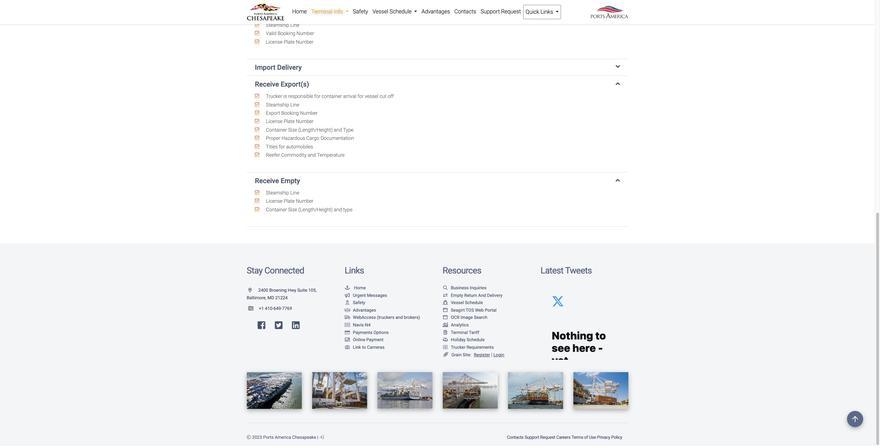 Task type: locate. For each thing, give the bounding box(es) containing it.
1 steamship from the top
[[266, 22, 289, 28]]

terminal for terminal info
[[311, 8, 332, 15]]

0 horizontal spatial vessel schedule
[[373, 8, 413, 15]]

off
[[388, 94, 394, 99]]

safety right info
[[353, 8, 368, 15]]

register link
[[473, 352, 490, 357]]

steamship for delivery
[[266, 22, 289, 28]]

(length/height) up cargo
[[298, 127, 333, 133]]

ocr
[[451, 315, 460, 320]]

latest
[[541, 266, 564, 276]]

1 browser image from the top
[[443, 308, 448, 313]]

1 size from the top
[[288, 127, 297, 133]]

container down receive empty
[[266, 207, 287, 213]]

chesapeake
[[292, 435, 316, 440]]

browser image down ship icon
[[443, 308, 448, 313]]

number
[[297, 31, 314, 36], [296, 39, 314, 45], [300, 110, 318, 116], [296, 119, 314, 125], [296, 199, 314, 204]]

0 vertical spatial home link
[[290, 5, 309, 19]]

for left container
[[314, 94, 321, 99]]

0 horizontal spatial empty
[[255, 6, 274, 14]]

1 horizontal spatial contacts link
[[507, 432, 524, 444]]

trucker left is
[[266, 94, 282, 99]]

urgent
[[353, 293, 366, 298]]

1 vertical spatial safety
[[353, 300, 365, 305]]

license down receive empty
[[266, 199, 283, 204]]

| left login link at the right bottom of the page
[[491, 352, 492, 358]]

links
[[541, 9, 553, 15], [345, 266, 364, 276]]

plate
[[284, 39, 295, 45], [284, 119, 295, 125], [284, 199, 295, 204]]

browser image inside ocr image search link
[[443, 316, 448, 320]]

0 horizontal spatial support request link
[[479, 5, 523, 19]]

terminal left info
[[311, 8, 332, 15]]

web
[[475, 308, 484, 313]]

license plate number
[[265, 39, 314, 45], [265, 119, 314, 125], [265, 199, 314, 204]]

empty up valid
[[255, 6, 274, 14]]

2 angle down image from the top
[[616, 177, 620, 184]]

steamship for empty
[[266, 190, 289, 196]]

empty return and delivery link
[[443, 293, 503, 298]]

support request link
[[479, 5, 523, 19], [524, 432, 556, 444]]

0 vertical spatial browser image
[[443, 308, 448, 313]]

container
[[266, 127, 287, 133], [266, 207, 287, 213]]

urgent messages link
[[345, 293, 387, 298]]

0 horizontal spatial advantages
[[353, 308, 376, 313]]

delivery up export(s)
[[277, 63, 302, 72]]

0 vertical spatial safety link
[[351, 5, 370, 19]]

terminal for terminal tariff
[[451, 330, 468, 335]]

0 vertical spatial advantages
[[422, 8, 450, 15]]

sign in image
[[320, 436, 324, 440]]

size up hazardous
[[288, 127, 297, 133]]

1 horizontal spatial empty
[[281, 177, 300, 185]]

plate up container size (length/height) and type
[[284, 199, 295, 204]]

0 vertical spatial terminal
[[311, 8, 332, 15]]

documentation
[[321, 136, 354, 141]]

holiday schedule
[[451, 337, 485, 343]]

1 vertical spatial |
[[317, 435, 318, 440]]

1 vertical spatial browser image
[[443, 316, 448, 320]]

1 vertical spatial delivery
[[277, 63, 302, 72]]

browser image inside seagirt tos web portal link
[[443, 308, 448, 313]]

1 horizontal spatial request
[[540, 435, 555, 440]]

angle down image for empty
[[616, 177, 620, 184]]

link to cameras
[[353, 345, 385, 350]]

1 vertical spatial trucker
[[451, 345, 466, 350]]

1 line from the top
[[290, 22, 299, 28]]

1 horizontal spatial vessel schedule
[[451, 300, 483, 305]]

0 vertical spatial container
[[266, 127, 287, 133]]

size for container size (length/height) and type
[[288, 127, 297, 133]]

2 vertical spatial license plate number
[[265, 199, 314, 204]]

1 vertical spatial request
[[540, 435, 555, 440]]

tos
[[466, 308, 474, 313]]

login
[[494, 352, 504, 357]]

seagirt tos web portal link
[[443, 308, 497, 313]]

safety link right info
[[351, 5, 370, 19]]

for
[[314, 94, 321, 99], [358, 94, 364, 99], [279, 144, 285, 150]]

0 vertical spatial steamship line
[[265, 22, 299, 28]]

line for delivery
[[290, 22, 299, 28]]

1 vertical spatial advantages
[[353, 308, 376, 313]]

3 steamship from the top
[[266, 190, 289, 196]]

0 vertical spatial delivery
[[276, 6, 301, 14]]

0 horizontal spatial support
[[481, 8, 500, 15]]

safety link down 'urgent'
[[345, 300, 365, 305]]

0 vertical spatial empty
[[255, 6, 274, 14]]

ports
[[263, 435, 274, 440]]

camera image
[[345, 346, 350, 350]]

booking right valid
[[278, 31, 295, 36]]

1 vertical spatial line
[[290, 102, 299, 108]]

image
[[461, 315, 473, 320]]

brokers)
[[404, 315, 420, 320]]

2 vertical spatial steamship
[[266, 190, 289, 196]]

2 vertical spatial schedule
[[467, 337, 485, 343]]

register
[[474, 352, 490, 357]]

1 vertical spatial plate
[[284, 119, 295, 125]]

2 vertical spatial license
[[266, 199, 283, 204]]

support
[[481, 8, 500, 15], [525, 435, 539, 440]]

1 vertical spatial booking
[[281, 110, 299, 116]]

contacts for contacts support request careers terms of use privacy policy
[[507, 435, 524, 440]]

links right quick
[[541, 9, 553, 15]]

request left careers
[[540, 435, 555, 440]]

steamship up valid
[[266, 22, 289, 28]]

1 vertical spatial support request link
[[524, 432, 556, 444]]

1 horizontal spatial advantages link
[[419, 5, 452, 19]]

contacts
[[455, 8, 476, 15], [507, 435, 524, 440]]

steamship line down receive empty
[[265, 190, 299, 196]]

1 vertical spatial angle down image
[[616, 177, 620, 184]]

1 horizontal spatial support
[[525, 435, 539, 440]]

angle down image for export(s)
[[616, 80, 620, 87]]

receive empty
[[255, 177, 300, 185]]

1 (length/height) from the top
[[298, 127, 333, 133]]

1 horizontal spatial home link
[[345, 285, 366, 291]]

plate down 'export booking number'
[[284, 119, 295, 125]]

license down valid
[[266, 39, 283, 45]]

and left brokers) on the bottom left
[[396, 315, 403, 320]]

0 vertical spatial license plate number
[[265, 39, 314, 45]]

2 vertical spatial plate
[[284, 199, 295, 204]]

0 vertical spatial request
[[501, 8, 521, 15]]

0 vertical spatial |
[[491, 352, 492, 358]]

1 steamship line from the top
[[265, 22, 299, 28]]

contacts support request careers terms of use privacy policy
[[507, 435, 622, 440]]

grain site: register | login
[[452, 352, 504, 358]]

webaccess
[[353, 315, 376, 320]]

1 horizontal spatial vessel
[[451, 300, 464, 305]]

1 vertical spatial home link
[[345, 285, 366, 291]]

1 vertical spatial home
[[354, 285, 366, 291]]

trucker down holiday
[[451, 345, 466, 350]]

1 license from the top
[[266, 39, 283, 45]]

for right titles
[[279, 144, 285, 150]]

| left sign in image
[[317, 435, 318, 440]]

1 horizontal spatial terminal
[[451, 330, 468, 335]]

size down receive empty
[[288, 207, 297, 213]]

online payment
[[353, 337, 384, 343]]

3 steamship line from the top
[[265, 190, 299, 196]]

0 horizontal spatial trucker
[[266, 94, 282, 99]]

0 vertical spatial plate
[[284, 39, 295, 45]]

1 horizontal spatial contacts
[[507, 435, 524, 440]]

home link for terminal info link
[[290, 5, 309, 19]]

vessel schedule
[[373, 8, 413, 15], [451, 300, 483, 305]]

0 vertical spatial size
[[288, 127, 297, 133]]

and left type
[[334, 207, 342, 213]]

advantages inside 'link'
[[422, 8, 450, 15]]

1 vertical spatial container
[[266, 207, 287, 213]]

browser image
[[443, 308, 448, 313], [443, 316, 448, 320]]

home up 'urgent'
[[354, 285, 366, 291]]

1 vertical spatial empty
[[281, 177, 300, 185]]

license plate number down 'export booking number'
[[265, 119, 314, 125]]

delivery for empty delivery
[[276, 6, 301, 14]]

0 vertical spatial trucker
[[266, 94, 282, 99]]

1 angle down image from the top
[[616, 80, 620, 87]]

booking for valid
[[278, 31, 295, 36]]

receive down import
[[255, 80, 279, 88]]

angle down image
[[616, 80, 620, 87], [616, 177, 620, 184]]

link to cameras link
[[345, 345, 385, 350]]

0 horizontal spatial vessel
[[373, 8, 388, 15]]

terminal down analytics
[[451, 330, 468, 335]]

plate down valid booking number
[[284, 39, 295, 45]]

steamship up export
[[266, 102, 289, 108]]

empty down the commodity
[[281, 177, 300, 185]]

license plate number down valid booking number
[[265, 39, 314, 45]]

1 horizontal spatial trucker
[[451, 345, 466, 350]]

license plate number up container size (length/height) and type
[[265, 199, 314, 204]]

request left quick
[[501, 8, 521, 15]]

+1
[[259, 306, 264, 311]]

business inquiries link
[[443, 285, 487, 291]]

(length/height)
[[298, 127, 333, 133], [298, 207, 333, 213]]

terminal info link
[[309, 5, 351, 19]]

1 container from the top
[[266, 127, 287, 133]]

0 vertical spatial booking
[[278, 31, 295, 36]]

container size (length/height) and type
[[265, 127, 354, 133]]

0 vertical spatial license
[[266, 39, 283, 45]]

0 vertical spatial line
[[290, 22, 299, 28]]

2 vertical spatial line
[[290, 190, 299, 196]]

delivery right and
[[487, 293, 503, 298]]

safety down 'urgent'
[[353, 300, 365, 305]]

0 horizontal spatial home link
[[290, 5, 309, 19]]

3 line from the top
[[290, 190, 299, 196]]

exchange image
[[443, 294, 448, 298]]

receive for receive export(s)
[[255, 80, 279, 88]]

2 size from the top
[[288, 207, 297, 213]]

reefer
[[266, 152, 280, 158]]

navis n4 link
[[345, 323, 371, 328]]

booking
[[278, 31, 295, 36], [281, 110, 299, 116]]

trucker inside tab list
[[266, 94, 282, 99]]

0 vertical spatial home
[[292, 8, 307, 15]]

n4
[[365, 323, 371, 328]]

2 safety from the top
[[353, 300, 365, 305]]

seagirt
[[451, 308, 465, 313]]

1 safety from the top
[[353, 8, 368, 15]]

1 receive from the top
[[255, 80, 279, 88]]

0 vertical spatial angle down image
[[616, 80, 620, 87]]

1 vertical spatial steamship line
[[265, 102, 299, 108]]

2 horizontal spatial empty
[[451, 293, 463, 298]]

1 vertical spatial schedule
[[465, 300, 483, 305]]

tab list
[[247, 0, 628, 227]]

advantages link
[[419, 5, 452, 19], [345, 308, 376, 313]]

0 vertical spatial receive
[[255, 80, 279, 88]]

and
[[478, 293, 486, 298]]

links up anchor icon
[[345, 266, 364, 276]]

0 horizontal spatial contacts link
[[452, 5, 479, 19]]

md
[[268, 295, 274, 300]]

1 vertical spatial license plate number
[[265, 119, 314, 125]]

0 vertical spatial vessel schedule link
[[370, 5, 419, 19]]

safety link for terminal info link
[[351, 5, 370, 19]]

2 (length/height) from the top
[[298, 207, 333, 213]]

2 receive from the top
[[255, 177, 279, 185]]

0 vertical spatial links
[[541, 9, 553, 15]]

import delivery link
[[255, 63, 620, 72]]

login link
[[494, 352, 504, 357]]

1 horizontal spatial advantages
[[422, 8, 450, 15]]

license down export
[[266, 119, 283, 125]]

safety link for "urgent messages" link
[[345, 300, 365, 305]]

browser image up analytics 'image'
[[443, 316, 448, 320]]

line down receive empty
[[290, 190, 299, 196]]

terminal
[[311, 8, 332, 15], [451, 330, 468, 335]]

steamship line down is
[[265, 102, 299, 108]]

0 vertical spatial support request link
[[479, 5, 523, 19]]

container up proper
[[266, 127, 287, 133]]

hwy
[[288, 288, 296, 293]]

1 vertical spatial steamship
[[266, 102, 289, 108]]

2 browser image from the top
[[443, 316, 448, 320]]

booking right export
[[281, 110, 299, 116]]

size
[[288, 127, 297, 133], [288, 207, 297, 213]]

copyright image
[[247, 436, 251, 440]]

2 steamship line from the top
[[265, 102, 299, 108]]

1 vertical spatial receive
[[255, 177, 279, 185]]

steamship line up valid booking number
[[265, 22, 299, 28]]

is
[[283, 94, 287, 99]]

angle down image
[[616, 63, 620, 70]]

0 vertical spatial (length/height)
[[298, 127, 333, 133]]

payments
[[353, 330, 373, 335]]

1 horizontal spatial home
[[354, 285, 366, 291]]

home up valid booking number
[[292, 8, 307, 15]]

2400
[[258, 288, 268, 293]]

receive down "reefer"
[[255, 177, 279, 185]]

broening
[[269, 288, 287, 293]]

business
[[451, 285, 469, 291]]

license
[[266, 39, 283, 45], [266, 119, 283, 125], [266, 199, 283, 204]]

2 container from the top
[[266, 207, 287, 213]]

titles for automobiles
[[265, 144, 313, 150]]

1 vertical spatial contacts
[[507, 435, 524, 440]]

tweets
[[565, 266, 592, 276]]

2 horizontal spatial for
[[358, 94, 364, 99]]

receive
[[255, 80, 279, 88], [255, 177, 279, 185]]

for right arrival
[[358, 94, 364, 99]]

line up 'export booking number'
[[290, 102, 299, 108]]

receive empty link
[[255, 177, 620, 185]]

angle down image inside receive export(s) link
[[616, 80, 620, 87]]

go to top image
[[847, 411, 863, 427]]

delivery up valid booking number
[[276, 6, 301, 14]]

linkedin image
[[292, 321, 300, 330]]

angle down image inside receive empty link
[[616, 177, 620, 184]]

credit card image
[[345, 331, 350, 335]]

booking for export
[[281, 110, 299, 116]]

valid
[[266, 31, 277, 36]]

line
[[290, 22, 299, 28], [290, 102, 299, 108], [290, 190, 299, 196]]

+1 410-649-7769
[[259, 306, 292, 311]]

1 vertical spatial links
[[345, 266, 364, 276]]

0 vertical spatial safety
[[353, 8, 368, 15]]

3 license from the top
[[266, 199, 283, 204]]

0 vertical spatial support
[[481, 8, 500, 15]]

container storage image
[[345, 323, 350, 328]]

home link up valid booking number
[[290, 5, 309, 19]]

1 vertical spatial terminal
[[451, 330, 468, 335]]

1 vertical spatial license
[[266, 119, 283, 125]]

1 vertical spatial support
[[525, 435, 539, 440]]

1 horizontal spatial vessel schedule link
[[443, 300, 483, 305]]

careers link
[[556, 432, 571, 444]]

line up valid booking number
[[290, 22, 299, 28]]

0 horizontal spatial contacts
[[455, 8, 476, 15]]

(length/height) left type
[[298, 207, 333, 213]]

105,
[[308, 288, 317, 293]]

vessel
[[365, 94, 379, 99]]

empty down the business
[[451, 293, 463, 298]]

privacy policy link
[[597, 432, 623, 444]]

line for empty
[[290, 190, 299, 196]]

file invoice image
[[443, 331, 448, 335]]

1 vertical spatial safety link
[[345, 300, 365, 305]]

support request link left quick
[[479, 5, 523, 19]]

0 vertical spatial vessel schedule
[[373, 8, 413, 15]]

1 vertical spatial size
[[288, 207, 297, 213]]

support request link left careers
[[524, 432, 556, 444]]

container for container size (length/height) and type
[[266, 127, 287, 133]]

steamship down receive empty
[[266, 190, 289, 196]]

home link up 'urgent'
[[345, 285, 366, 291]]



Task type: describe. For each thing, give the bounding box(es) containing it.
analytics
[[451, 323, 469, 328]]

analytics link
[[443, 323, 469, 328]]

resources
[[443, 266, 481, 276]]

connected
[[265, 266, 304, 276]]

phone office image
[[248, 307, 259, 311]]

wheat image
[[443, 352, 449, 357]]

container size (length/height) and type
[[265, 207, 353, 213]]

webaccess (truckers and brokers) link
[[345, 315, 420, 320]]

649-
[[274, 306, 282, 311]]

messages
[[367, 293, 387, 298]]

privacy
[[597, 435, 610, 440]]

home link for "urgent messages" link
[[345, 285, 366, 291]]

export booking number
[[265, 110, 318, 116]]

map marker alt image
[[248, 289, 257, 293]]

1 horizontal spatial for
[[314, 94, 321, 99]]

1 plate from the top
[[284, 39, 295, 45]]

trucker is responsible for container arrival for vessel cut off
[[265, 94, 394, 99]]

import
[[255, 63, 276, 72]]

(length/height) for type
[[298, 127, 333, 133]]

credit card front image
[[345, 338, 350, 343]]

contacts for contacts
[[455, 8, 476, 15]]

empty return and delivery
[[451, 293, 503, 298]]

payment
[[366, 337, 384, 343]]

anchor image
[[345, 286, 350, 291]]

site:
[[463, 352, 471, 357]]

careers
[[556, 435, 571, 440]]

receive for receive empty
[[255, 177, 279, 185]]

valid booking number
[[265, 31, 314, 36]]

webaccess (truckers and brokers)
[[353, 315, 420, 320]]

info
[[334, 8, 343, 15]]

schedule for holiday schedule link
[[467, 337, 485, 343]]

cut
[[380, 94, 387, 99]]

bullhorn image
[[345, 294, 350, 298]]

and up documentation
[[334, 127, 342, 133]]

twitter square image
[[275, 321, 283, 330]]

2 steamship from the top
[[266, 102, 289, 108]]

list alt image
[[443, 346, 448, 350]]

and down automobiles
[[308, 152, 316, 158]]

options
[[374, 330, 389, 335]]

schedule for bottom the vessel schedule link
[[465, 300, 483, 305]]

to
[[362, 345, 366, 350]]

analytics image
[[443, 323, 448, 328]]

urgent messages
[[353, 293, 387, 298]]

3 license plate number from the top
[[265, 199, 314, 204]]

stay connected
[[247, 266, 304, 276]]

navis
[[353, 323, 364, 328]]

stay
[[247, 266, 263, 276]]

browser image for seagirt
[[443, 308, 448, 313]]

2023
[[252, 435, 262, 440]]

requirements
[[467, 345, 494, 350]]

1 vertical spatial vessel
[[451, 300, 464, 305]]

return
[[464, 293, 477, 298]]

410-
[[265, 306, 274, 311]]

latest tweets
[[541, 266, 592, 276]]

0 vertical spatial contacts link
[[452, 5, 479, 19]]

quick
[[526, 9, 539, 15]]

1 license plate number from the top
[[265, 39, 314, 45]]

payments options
[[353, 330, 389, 335]]

(truckers
[[377, 315, 395, 320]]

payments options link
[[345, 330, 389, 335]]

grain
[[452, 352, 462, 357]]

search
[[474, 315, 488, 320]]

suite
[[297, 288, 307, 293]]

container
[[322, 94, 342, 99]]

empty delivery link
[[255, 6, 301, 14]]

2 license from the top
[[266, 119, 283, 125]]

terms of use link
[[571, 432, 597, 444]]

size for container size (length/height) and type
[[288, 207, 297, 213]]

terminal tariff
[[451, 330, 479, 335]]

0 horizontal spatial home
[[292, 8, 307, 15]]

online
[[353, 337, 365, 343]]

support request
[[481, 8, 521, 15]]

tariff
[[469, 330, 479, 335]]

browser image for ocr
[[443, 316, 448, 320]]

0 vertical spatial vessel
[[373, 8, 388, 15]]

3 plate from the top
[[284, 199, 295, 204]]

1 horizontal spatial |
[[491, 352, 492, 358]]

holiday schedule link
[[443, 337, 485, 343]]

responsible
[[288, 94, 313, 99]]

0 vertical spatial schedule
[[390, 8, 412, 15]]

trucker requirements link
[[443, 345, 494, 350]]

of
[[584, 435, 588, 440]]

inquiries
[[470, 285, 487, 291]]

2 vertical spatial delivery
[[487, 293, 503, 298]]

2 license plate number from the top
[[265, 119, 314, 125]]

baltimore,
[[247, 295, 266, 300]]

export
[[266, 110, 280, 116]]

import delivery
[[255, 63, 302, 72]]

proper
[[266, 136, 280, 141]]

quick links
[[526, 9, 555, 15]]

ship image
[[443, 301, 448, 305]]

holiday
[[451, 337, 466, 343]]

0 horizontal spatial for
[[279, 144, 285, 150]]

1 vertical spatial vessel schedule link
[[443, 300, 483, 305]]

empty delivery
[[255, 6, 301, 14]]

titles
[[266, 144, 278, 150]]

trucker for trucker requirements
[[451, 345, 466, 350]]

business inquiries
[[451, 285, 487, 291]]

steamship line for empty
[[265, 190, 299, 196]]

ocr image search
[[451, 315, 488, 320]]

2 plate from the top
[[284, 119, 295, 125]]

hand receiving image
[[345, 308, 350, 313]]

2023 ports america chesapeake |
[[251, 435, 320, 440]]

bells image
[[443, 338, 448, 343]]

ocr image search link
[[443, 315, 488, 320]]

0 horizontal spatial vessel schedule link
[[370, 5, 419, 19]]

container for container size (length/height) and type
[[266, 207, 287, 213]]

portal
[[485, 308, 497, 313]]

type
[[343, 207, 353, 213]]

1 vertical spatial advantages link
[[345, 308, 376, 313]]

facebook square image
[[258, 321, 265, 330]]

proper hazardous cargo documentation
[[265, 136, 354, 141]]

search image
[[443, 286, 448, 291]]

1 horizontal spatial links
[[541, 9, 553, 15]]

automobiles
[[286, 144, 313, 150]]

tab list containing empty delivery
[[247, 0, 628, 227]]

2400 broening hwy suite 105, baltimore, md 21224
[[247, 288, 317, 300]]

2 line from the top
[[290, 102, 299, 108]]

truck container image
[[345, 316, 350, 320]]

cameras
[[367, 345, 385, 350]]

2400 broening hwy suite 105, baltimore, md 21224 link
[[247, 288, 317, 300]]

trucker for trucker is responsible for container arrival for vessel cut off
[[266, 94, 282, 99]]

1 horizontal spatial support request link
[[524, 432, 556, 444]]

delivery for import delivery
[[277, 63, 302, 72]]

hazardous
[[282, 136, 305, 141]]

type
[[343, 127, 354, 133]]

arrival
[[343, 94, 356, 99]]

0 horizontal spatial links
[[345, 266, 364, 276]]

empty for empty return and delivery
[[451, 293, 463, 298]]

cargo
[[306, 136, 319, 141]]

empty for empty delivery
[[255, 6, 274, 14]]

receive export(s) link
[[255, 80, 620, 88]]

steamship line for delivery
[[265, 22, 299, 28]]

user hard hat image
[[345, 301, 350, 305]]

(length/height) for type
[[298, 207, 333, 213]]



Task type: vqa. For each thing, say whether or not it's contained in the screenshot.
Quick Links link
yes



